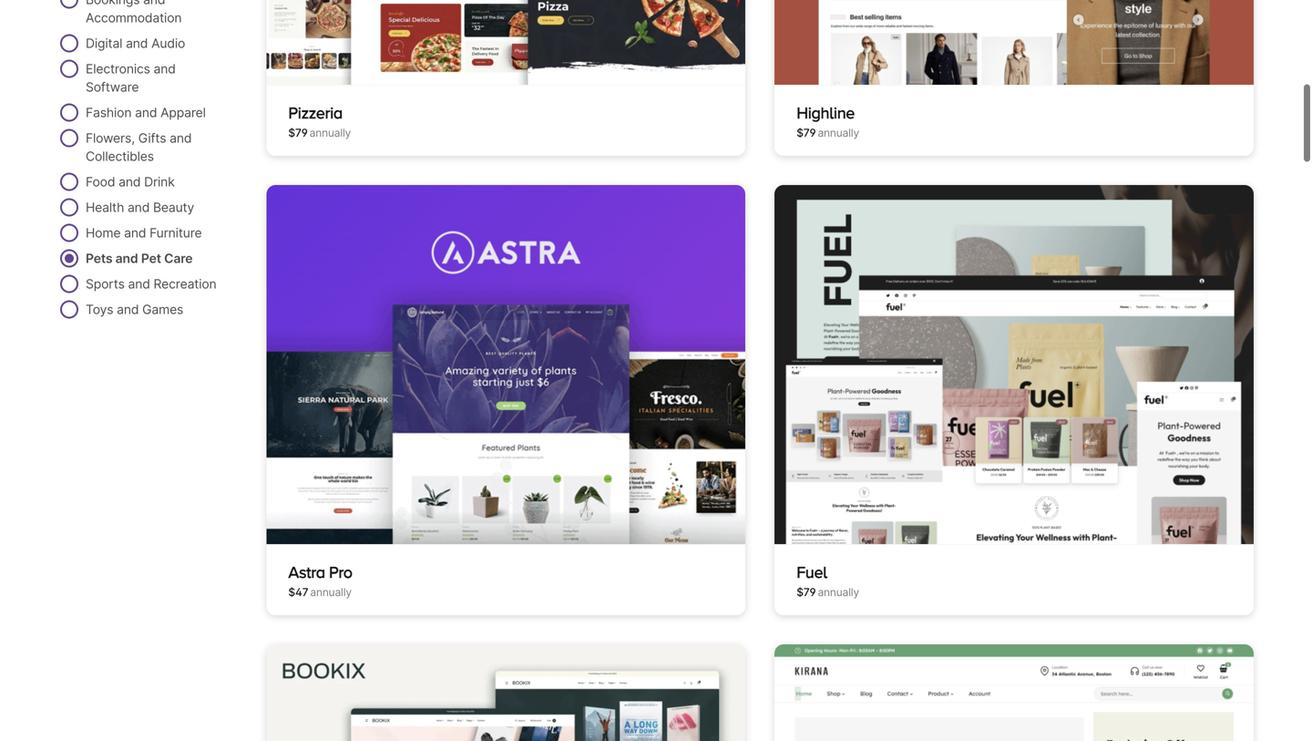 Task type: locate. For each thing, give the bounding box(es) containing it.
and down collectibles
[[119, 174, 141, 190]]

and up gifts
[[135, 105, 157, 120]]

and
[[143, 0, 165, 7], [126, 36, 148, 51], [154, 61, 176, 77], [135, 105, 157, 120], [170, 130, 192, 146], [119, 174, 141, 190], [128, 200, 150, 215], [124, 225, 146, 241], [116, 251, 138, 266], [128, 276, 150, 292], [117, 302, 139, 317]]

$79 inside highline $79 annually
[[797, 126, 816, 139]]

digital and audio
[[86, 36, 185, 51]]

annually inside fuel $79 annually
[[818, 586, 860, 599]]

pet
[[141, 251, 161, 266]]

$79 down pizzeria link
[[288, 126, 308, 139]]

health
[[86, 200, 124, 215]]

and right toys
[[117, 302, 139, 317]]

highline $79 annually
[[797, 103, 860, 139]]

$79 down highline
[[797, 126, 816, 139]]

fuel $79 annually
[[797, 563, 860, 599]]

and for recreation
[[128, 276, 150, 292]]

$79 down fuel
[[797, 586, 816, 599]]

food and drink
[[86, 174, 175, 190]]

annually
[[310, 126, 351, 139], [818, 126, 860, 139], [310, 586, 352, 599], [818, 586, 860, 599]]

and down apparel
[[170, 130, 192, 146]]

games
[[142, 302, 183, 317]]

and down pets and pet care
[[128, 276, 150, 292]]

digital
[[86, 36, 122, 51]]

and up pets and pet care
[[124, 225, 146, 241]]

toys and games
[[86, 302, 183, 317]]

and inside bookings and accommodation
[[143, 0, 165, 7]]

annually down pizzeria link
[[310, 126, 351, 139]]

and for audio
[[126, 36, 148, 51]]

and inside flowers, gifts and collectibles
[[170, 130, 192, 146]]

and left 'pet'
[[116, 251, 138, 266]]

annually inside highline $79 annually
[[818, 126, 860, 139]]

pizzeria
[[288, 103, 343, 122]]

and up home and furniture
[[128, 200, 150, 215]]

annually for fuel
[[818, 586, 860, 599]]

fuel
[[797, 563, 828, 581]]

software
[[86, 79, 139, 95]]

$79
[[288, 126, 308, 139], [797, 126, 816, 139], [797, 586, 816, 599]]

$79 inside fuel $79 annually
[[797, 586, 816, 599]]

and down audio
[[154, 61, 176, 77]]

and for accommodation
[[143, 0, 165, 7]]

$79 inside pizzeria $79 annually
[[288, 126, 308, 139]]

and down accommodation
[[126, 36, 148, 51]]

pizzeria $79 annually
[[288, 103, 351, 139]]

annually down pro
[[310, 586, 352, 599]]

fashion
[[86, 105, 132, 120]]

annually down fuel link
[[818, 586, 860, 599]]

gifts
[[138, 130, 166, 146]]

annually down highline
[[818, 126, 860, 139]]

and for software
[[154, 61, 176, 77]]

health and beauty
[[86, 200, 194, 215]]

annually inside pizzeria $79 annually
[[310, 126, 351, 139]]

collectibles
[[86, 149, 154, 164]]

$79 for highline
[[797, 126, 816, 139]]

and inside electronics and software
[[154, 61, 176, 77]]

recreation
[[154, 276, 217, 292]]

and up accommodation
[[143, 0, 165, 7]]

and for furniture
[[124, 225, 146, 241]]

highline
[[797, 103, 855, 122]]

bookings and accommodation
[[86, 0, 182, 25]]

annually for pizzeria
[[310, 126, 351, 139]]



Task type: vqa. For each thing, say whether or not it's contained in the screenshot.
option on the left
no



Task type: describe. For each thing, give the bounding box(es) containing it.
apparel
[[161, 105, 206, 120]]

and for beauty
[[128, 200, 150, 215]]

and for drink
[[119, 174, 141, 190]]

electronics
[[86, 61, 150, 77]]

furniture
[[150, 225, 202, 241]]

pro
[[329, 563, 353, 581]]

food
[[86, 174, 115, 190]]

accommodation
[[86, 10, 182, 25]]

pizzeria link
[[288, 103, 343, 122]]

toys
[[86, 302, 113, 317]]

sports
[[86, 276, 125, 292]]

bookings
[[86, 0, 140, 7]]

fuel link
[[797, 563, 828, 581]]

highline link
[[797, 103, 855, 122]]

drink
[[144, 174, 175, 190]]

care
[[164, 251, 193, 266]]

audio
[[151, 36, 185, 51]]

pets
[[86, 251, 112, 266]]

home and furniture
[[86, 225, 202, 241]]

pets and pet care
[[86, 251, 193, 266]]

$79 for fuel
[[797, 586, 816, 599]]

and for pet
[[116, 251, 138, 266]]

astra
[[288, 563, 325, 581]]

sports and recreation
[[86, 276, 217, 292]]

and for games
[[117, 302, 139, 317]]

annually for highline
[[818, 126, 860, 139]]

astra pro $47 annually
[[288, 563, 353, 599]]

$47
[[288, 586, 309, 599]]

flowers, gifts and collectibles
[[86, 130, 192, 164]]

home
[[86, 225, 121, 241]]

electronics and software
[[86, 61, 176, 95]]

annually inside astra pro $47 annually
[[310, 586, 352, 599]]

$79 for pizzeria
[[288, 126, 308, 139]]

astra pro link
[[288, 563, 353, 581]]

beauty
[[153, 200, 194, 215]]

fashion and apparel
[[86, 105, 206, 120]]

and for apparel
[[135, 105, 157, 120]]

flowers,
[[86, 130, 135, 146]]



